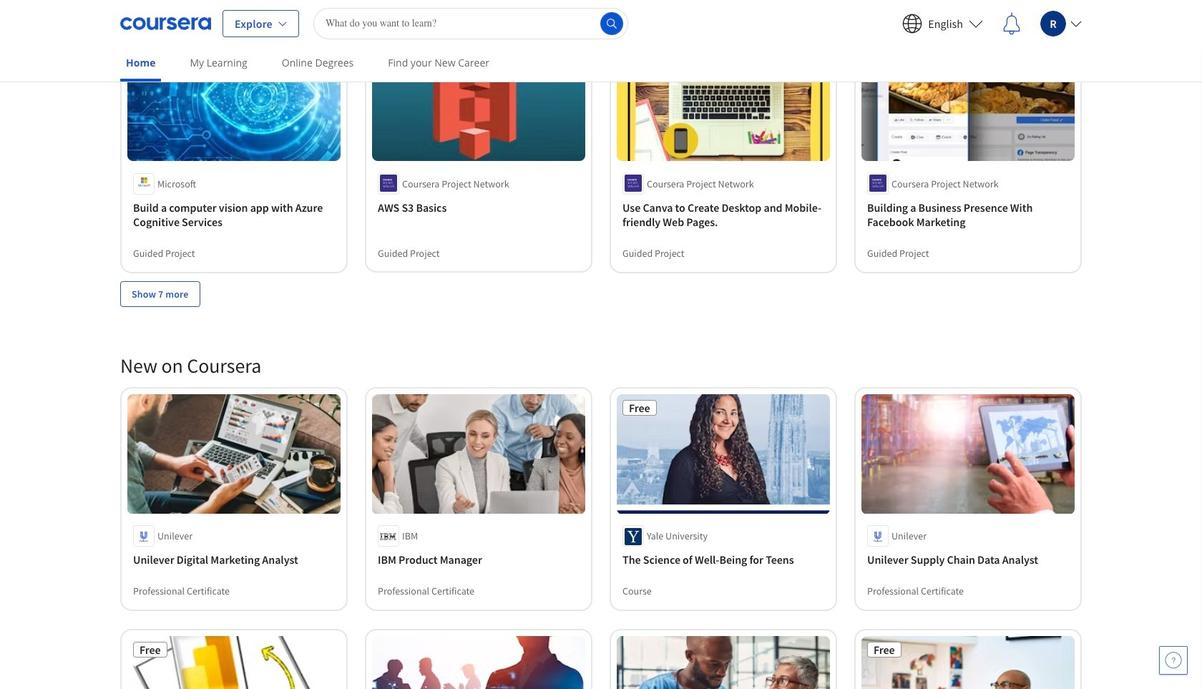 Task type: locate. For each thing, give the bounding box(es) containing it.
new on coursera collection element
[[112, 330, 1091, 689]]

None search field
[[313, 8, 628, 39]]

coursera image
[[120, 12, 211, 35]]



Task type: describe. For each thing, give the bounding box(es) containing it.
learn a new skill in 2 hours collection element
[[112, 0, 1091, 330]]

help center image
[[1165, 652, 1183, 669]]

What do you want to learn? text field
[[313, 8, 628, 39]]



Task type: vqa. For each thing, say whether or not it's contained in the screenshot.
ITS
no



